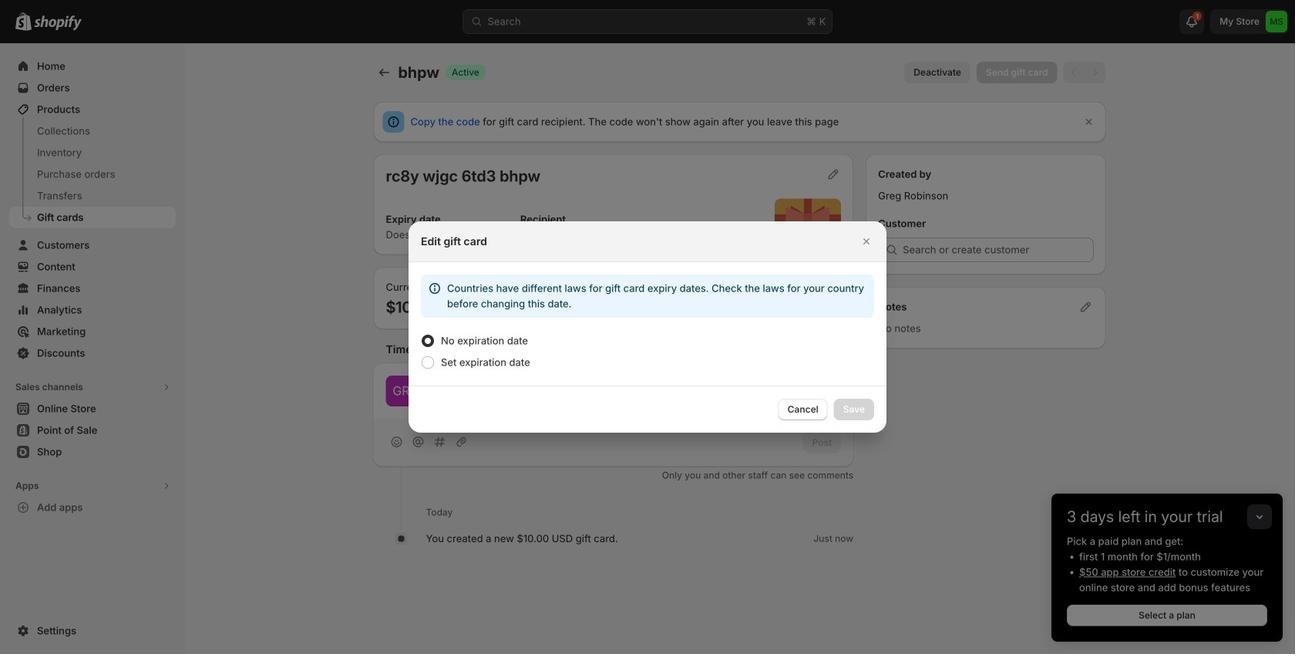 Task type: describe. For each thing, give the bounding box(es) containing it.
shopify image
[[34, 15, 82, 31]]

Leave a comment... text field
[[426, 383, 842, 399]]



Task type: locate. For each thing, give the bounding box(es) containing it.
dialog
[[0, 221, 1296, 433]]

avatar with initials g r image
[[386, 376, 417, 407]]

status
[[421, 275, 875, 318]]



Task type: vqa. For each thing, say whether or not it's contained in the screenshot.
My Store icon
no



